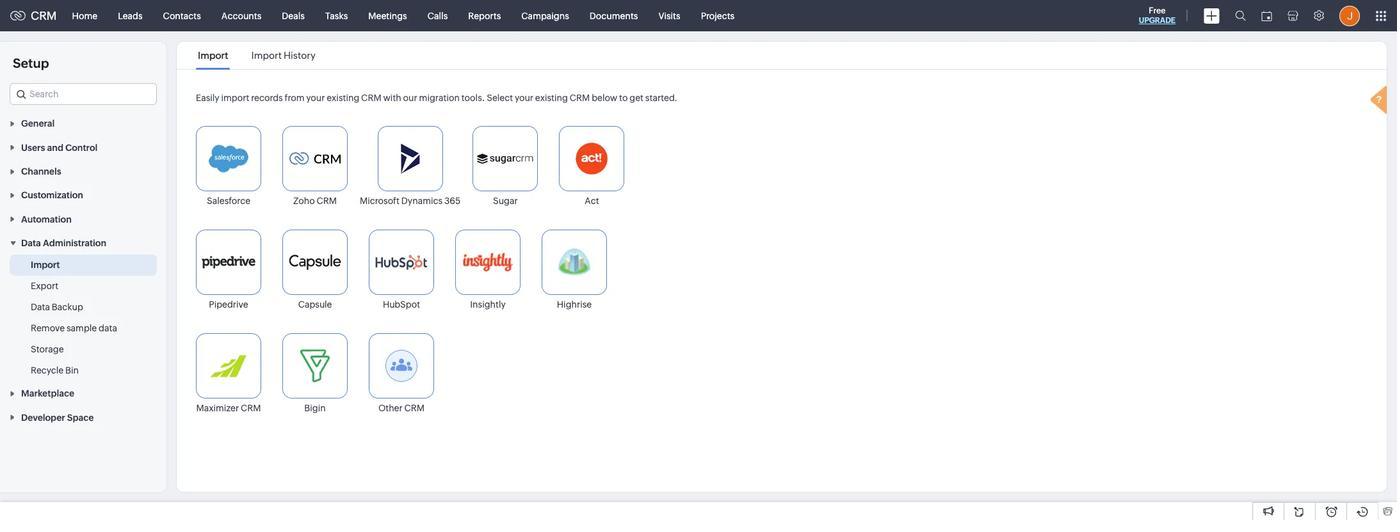 Task type: locate. For each thing, give the bounding box(es) containing it.
other
[[378, 404, 403, 414]]

space
[[67, 413, 94, 423]]

dynamics
[[402, 196, 443, 206]]

bin
[[65, 366, 79, 376]]

import up export link
[[31, 260, 60, 270]]

leads
[[118, 11, 143, 21]]

remove
[[31, 324, 65, 334]]

list containing import
[[186, 42, 327, 69]]

accounts
[[222, 11, 262, 21]]

profile image
[[1340, 5, 1361, 26]]

1 horizontal spatial import
[[198, 50, 228, 61]]

meetings link
[[358, 0, 417, 31]]

visits
[[659, 11, 681, 21]]

365
[[444, 196, 461, 206]]

reports
[[468, 11, 501, 21]]

get
[[630, 93, 644, 103]]

existing right from at the top left
[[327, 93, 360, 103]]

sample
[[67, 324, 97, 334]]

0 vertical spatial data
[[21, 238, 41, 249]]

leads link
[[108, 0, 153, 31]]

users and control button
[[0, 135, 167, 159]]

import link up easily
[[196, 50, 230, 61]]

data down automation
[[21, 238, 41, 249]]

import up easily
[[198, 50, 228, 61]]

0 horizontal spatial your
[[306, 93, 325, 103]]

0 horizontal spatial import link
[[31, 259, 60, 272]]

backup
[[52, 302, 83, 313]]

maximizer crm
[[196, 404, 261, 414]]

general button
[[0, 111, 167, 135]]

your right select
[[515, 93, 534, 103]]

1 vertical spatial data
[[31, 302, 50, 313]]

import link for import history link
[[196, 50, 230, 61]]

1 horizontal spatial import link
[[196, 50, 230, 61]]

deals
[[282, 11, 305, 21]]

crm right maximizer
[[241, 404, 261, 414]]

import
[[198, 50, 228, 61], [251, 50, 282, 61], [31, 260, 60, 270]]

recycle bin link
[[31, 365, 79, 377]]

setup
[[13, 56, 49, 70]]

your
[[306, 93, 325, 103], [515, 93, 534, 103]]

accounts link
[[211, 0, 272, 31]]

data inside region
[[31, 302, 50, 313]]

crm right zoho
[[317, 196, 337, 206]]

import left history
[[251, 50, 282, 61]]

create menu image
[[1204, 8, 1220, 23]]

import history
[[251, 50, 316, 61]]

documents
[[590, 11, 638, 21]]

list
[[186, 42, 327, 69]]

import link
[[196, 50, 230, 61], [31, 259, 60, 272]]

developer space button
[[0, 406, 167, 430]]

developer
[[21, 413, 65, 423]]

None field
[[10, 83, 157, 105]]

0 horizontal spatial import
[[31, 260, 60, 270]]

to
[[619, 93, 628, 103]]

zoho crm
[[293, 196, 337, 206]]

data inside dropdown button
[[21, 238, 41, 249]]

customization button
[[0, 183, 167, 207]]

existing right select
[[535, 93, 568, 103]]

1 your from the left
[[306, 93, 325, 103]]

marketplace
[[21, 389, 74, 399]]

1 horizontal spatial your
[[515, 93, 534, 103]]

free upgrade
[[1139, 6, 1176, 25]]

sugar
[[493, 196, 518, 206]]

calls link
[[417, 0, 458, 31]]

0 vertical spatial import link
[[196, 50, 230, 61]]

microsoft
[[360, 196, 400, 206]]

upgrade
[[1139, 16, 1176, 25]]

existing
[[327, 93, 360, 103], [535, 93, 568, 103]]

data
[[21, 238, 41, 249], [31, 302, 50, 313]]

import link up export link
[[31, 259, 60, 272]]

search image
[[1236, 10, 1246, 21]]

tools.
[[462, 93, 485, 103]]

0 horizontal spatial existing
[[327, 93, 360, 103]]

insightly
[[470, 300, 506, 310]]

data administration
[[21, 238, 106, 249]]

microsoft dynamics 365
[[360, 196, 461, 206]]

general
[[21, 119, 55, 129]]

with
[[383, 93, 401, 103]]

import inside data administration region
[[31, 260, 60, 270]]

export link
[[31, 280, 58, 293]]

import link inside list
[[196, 50, 230, 61]]

data backup
[[31, 302, 83, 313]]

salesforce
[[207, 196, 250, 206]]

your right from at the top left
[[306, 93, 325, 103]]

crm
[[31, 9, 57, 22], [361, 93, 382, 103], [570, 93, 590, 103], [317, 196, 337, 206], [241, 404, 261, 414], [405, 404, 425, 414]]

deals link
[[272, 0, 315, 31]]

1 vertical spatial import link
[[31, 259, 60, 272]]

import link for export link
[[31, 259, 60, 272]]

records
[[251, 93, 283, 103]]

and
[[47, 143, 63, 153]]

data administration button
[[0, 231, 167, 255]]

home
[[72, 11, 97, 21]]

1 horizontal spatial existing
[[535, 93, 568, 103]]

import
[[221, 93, 249, 103]]

storage
[[31, 345, 64, 355]]

data down export
[[31, 302, 50, 313]]

campaigns
[[522, 11, 569, 21]]

history
[[284, 50, 316, 61]]

other crm
[[378, 404, 425, 414]]



Task type: vqa. For each thing, say whether or not it's contained in the screenshot.
bigin
yes



Task type: describe. For each thing, give the bounding box(es) containing it.
calls
[[428, 11, 448, 21]]

campaigns link
[[511, 0, 580, 31]]

crm left home
[[31, 9, 57, 22]]

automation
[[21, 214, 72, 225]]

below
[[592, 93, 618, 103]]

from
[[285, 93, 305, 103]]

profile element
[[1332, 0, 1368, 31]]

home link
[[62, 0, 108, 31]]

projects
[[701, 11, 735, 21]]

crm left below
[[570, 93, 590, 103]]

marketplace button
[[0, 382, 167, 406]]

contacts link
[[153, 0, 211, 31]]

Search text field
[[10, 84, 156, 104]]

2 existing from the left
[[535, 93, 568, 103]]

meetings
[[369, 11, 407, 21]]

tasks
[[325, 11, 348, 21]]

tasks link
[[315, 0, 358, 31]]

zoho
[[293, 196, 315, 206]]

data for data administration
[[21, 238, 41, 249]]

2 your from the left
[[515, 93, 534, 103]]

users
[[21, 143, 45, 153]]

export
[[31, 281, 58, 291]]

help image
[[1368, 84, 1394, 119]]

remove sample data
[[31, 324, 117, 334]]

data administration region
[[0, 255, 167, 382]]

crm link
[[10, 9, 57, 22]]

easily import records from your existing crm with our migration tools. select your existing crm below to get started.
[[196, 93, 678, 103]]

create menu element
[[1197, 0, 1228, 31]]

calendar image
[[1262, 11, 1273, 21]]

maximizer
[[196, 404, 239, 414]]

2 horizontal spatial import
[[251, 50, 282, 61]]

channels
[[21, 167, 61, 177]]

administration
[[43, 238, 106, 249]]

projects link
[[691, 0, 745, 31]]

recycle
[[31, 366, 64, 376]]

import history link
[[249, 50, 318, 61]]

crm left with
[[361, 93, 382, 103]]

recycle bin
[[31, 366, 79, 376]]

pipedrive
[[209, 300, 248, 310]]

contacts
[[163, 11, 201, 21]]

select
[[487, 93, 513, 103]]

free
[[1149, 6, 1166, 15]]

highrise
[[557, 300, 592, 310]]

bigin
[[304, 404, 326, 414]]

our
[[403, 93, 417, 103]]

customization
[[21, 190, 83, 201]]

data for data backup
[[31, 302, 50, 313]]

visits link
[[649, 0, 691, 31]]

storage link
[[31, 343, 64, 356]]

documents link
[[580, 0, 649, 31]]

remove sample data link
[[31, 322, 117, 335]]

data backup link
[[31, 301, 83, 314]]

reports link
[[458, 0, 511, 31]]

data
[[99, 324, 117, 334]]

capsule
[[298, 300, 332, 310]]

easily
[[196, 93, 220, 103]]

users and control
[[21, 143, 98, 153]]

automation button
[[0, 207, 167, 231]]

crm right other
[[405, 404, 425, 414]]

developer space
[[21, 413, 94, 423]]

control
[[65, 143, 98, 153]]

search element
[[1228, 0, 1254, 31]]

migration
[[419, 93, 460, 103]]

started.
[[646, 93, 678, 103]]

1 existing from the left
[[327, 93, 360, 103]]

act
[[585, 196, 599, 206]]

channels button
[[0, 159, 167, 183]]

hubspot
[[383, 300, 420, 310]]



